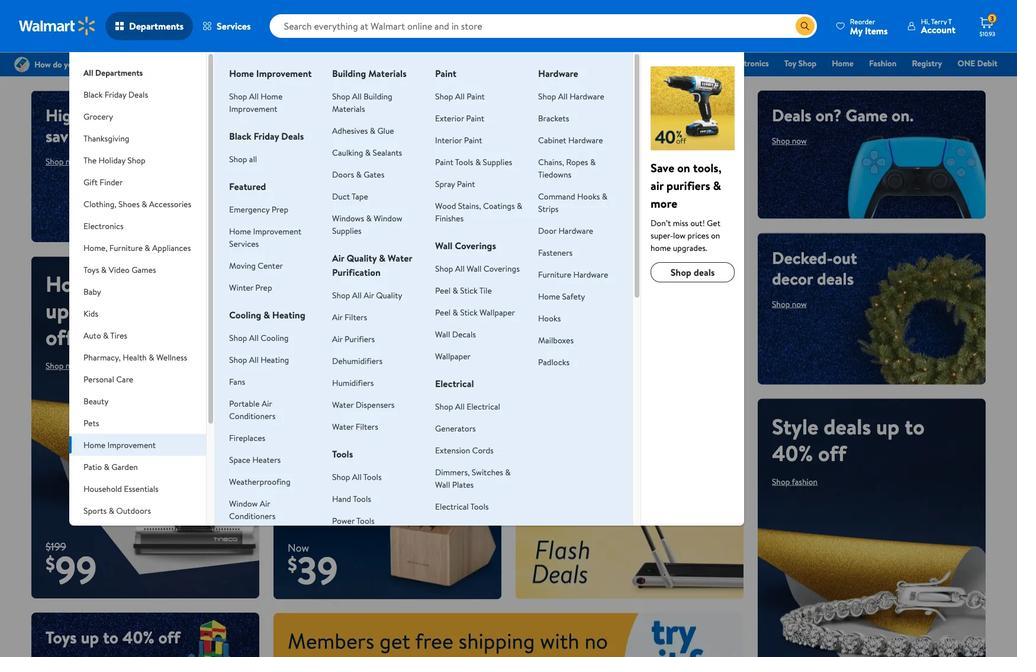 Task type: describe. For each thing, give the bounding box(es) containing it.
home inside home improvement dropdown button
[[84, 439, 106, 451]]

deals inside black friday deals dropdown button
[[128, 89, 148, 100]]

humidifiers link
[[332, 377, 374, 389]]

holiday for the holiday shop dropdown button
[[99, 154, 126, 166]]

air filters link
[[332, 311, 367, 323]]

grocery for grocery & essentials
[[444, 57, 473, 69]]

air inside air quality & water purification
[[332, 252, 345, 265]]

peel for peel & stick tile
[[435, 285, 451, 296]]

safety
[[563, 291, 585, 302]]

stains,
[[458, 200, 481, 212]]

spray
[[435, 178, 455, 190]]

fireplaces
[[229, 432, 266, 444]]

$ for 39
[[288, 552, 297, 578]]

my
[[851, 24, 863, 37]]

0 vertical spatial wallpaper
[[480, 307, 515, 318]]

home deals up to 30% off
[[46, 269, 154, 352]]

hardware down thanksgiving "link"
[[570, 90, 605, 102]]

1 vertical spatial on
[[712, 230, 721, 241]]

wall down wall coverings
[[467, 263, 482, 274]]

black friday deals for black friday deals link
[[363, 57, 428, 69]]

one debit link
[[953, 57, 1004, 70]]

personal
[[84, 374, 114, 385]]

seasonal decor & party supplies button
[[69, 522, 206, 556]]

walmart image
[[19, 17, 96, 36]]

39
[[297, 544, 338, 597]]

1 horizontal spatial materials
[[369, 67, 407, 80]]

outlets
[[435, 523, 463, 534]]

1 vertical spatial cooling
[[261, 332, 289, 344]]

& inside save on tools, air purifiers & more don't miss out! get super-low prices on home upgrades.
[[714, 177, 722, 194]]

outlets link
[[435, 523, 463, 534]]

all for wall coverings
[[455, 263, 465, 274]]

water inside air quality & water purification
[[388, 252, 412, 265]]

toys & video games button
[[69, 259, 206, 281]]

door
[[539, 225, 557, 236]]

was dollar $199, now dollar 99 group
[[31, 540, 97, 599]]

gift finder link
[[669, 57, 719, 70]]

dehumidifiers link
[[332, 355, 383, 367]]

wall coverings
[[435, 239, 496, 252]]

gift for gift finder dropdown button
[[84, 176, 98, 188]]

paint up exterior paint link
[[467, 90, 485, 102]]

electronics for electronics dropdown button
[[84, 220, 124, 232]]

hardware up shop all hardware link
[[539, 67, 579, 80]]

save big!
[[288, 258, 434, 311]]

one
[[958, 57, 976, 69]]

tools up hand tools
[[364, 471, 382, 483]]

improvement inside dropdown button
[[108, 439, 156, 451]]

home inside home link
[[833, 57, 854, 69]]

tiedowns
[[539, 169, 572, 180]]

video
[[109, 264, 130, 275]]

materials inside shop all building materials
[[332, 103, 365, 114]]

$199 $ 99
[[46, 540, 97, 596]]

quality inside air quality & water purification
[[347, 252, 377, 265]]

huge
[[163, 104, 199, 127]]

2 vertical spatial friday
[[254, 130, 279, 143]]

water for water filters
[[332, 421, 354, 432]]

furniture inside home, furniture & appliances dropdown button
[[110, 242, 143, 254]]

hooks inside command hooks & strips
[[578, 190, 600, 202]]

shop all air quality link
[[332, 289, 403, 301]]

wall left decals
[[435, 329, 450, 340]]

humidifiers
[[332, 377, 374, 389]]

baby button
[[69, 281, 206, 303]]

paint up paint tools & supplies
[[464, 134, 483, 146]]

up for home deals up to 30% off
[[46, 296, 69, 326]]

brackets link
[[539, 112, 570, 124]]

window inside windows & window supplies
[[374, 212, 403, 224]]

wood stains, coatings & finishes
[[435, 200, 523, 224]]

tile
[[480, 285, 492, 296]]

deals for home deals are served
[[335, 383, 372, 406]]

the holiday shop for the holiday shop link on the right top
[[596, 57, 659, 69]]

0 vertical spatial building
[[332, 67, 366, 80]]

shop all hardware
[[539, 90, 605, 102]]

home link
[[827, 57, 860, 70]]

members
[[288, 626, 375, 656]]

all for air quality & water purification
[[352, 289, 362, 301]]

savings
[[46, 124, 98, 148]]

style
[[773, 412, 819, 441]]

chains,
[[539, 156, 565, 168]]

paint tools & supplies link
[[435, 156, 513, 168]]

air quality & water purification
[[332, 252, 412, 279]]

items
[[866, 24, 889, 37]]

1 horizontal spatial black
[[229, 130, 252, 143]]

caulking
[[332, 147, 363, 158]]

hardware for cabinet hardware
[[569, 134, 604, 146]]

2 vertical spatial 40%
[[122, 626, 154, 649]]

toys for toys up to 40% off
[[46, 626, 77, 649]]

home improvement inside dropdown button
[[84, 439, 156, 451]]

paint up spray
[[435, 156, 454, 168]]

spray paint
[[435, 178, 476, 190]]

the for the holiday shop link on the right top
[[596, 57, 609, 69]]

electronics button
[[69, 215, 206, 237]]

reorder my items
[[851, 16, 889, 37]]

40% inside the style deals up to 40% off
[[773, 438, 814, 468]]

tools for electrical
[[471, 501, 489, 512]]

personal care
[[84, 374, 133, 385]]

deals inside decked-out decor deals
[[818, 267, 854, 290]]

$10.93
[[980, 30, 996, 38]]

exterior
[[435, 112, 464, 124]]

exterior paint link
[[435, 112, 485, 124]]

household essentials
[[84, 483, 159, 495]]

winter prep link
[[229, 282, 272, 293]]

electrical for electrical
[[435, 377, 474, 390]]

household essentials button
[[69, 478, 206, 500]]

high tech gifts, huge savings
[[46, 104, 199, 148]]

up to 40% off sports gear
[[530, 383, 633, 426]]

shop now for save big!
[[297, 326, 333, 337]]

shoes
[[119, 198, 140, 210]]

shop now for home deals up to 30% off
[[46, 360, 81, 372]]

40% inside up to 40% off sports gear
[[575, 383, 607, 406]]

on.
[[892, 104, 914, 127]]

air up air purifiers link
[[332, 311, 343, 323]]

shop fashion
[[773, 476, 818, 488]]

improvement inside shop all home improvement
[[229, 103, 278, 114]]

style deals up to 40% off
[[773, 412, 925, 468]]

pets button
[[69, 412, 206, 434]]

pharmacy, health & wellness
[[84, 352, 187, 363]]

toy shop
[[785, 57, 817, 69]]

pets
[[84, 417, 99, 429]]

tools,
[[694, 159, 722, 176]]

shop all hardware link
[[539, 90, 605, 102]]

shop now link for save big!
[[288, 322, 342, 341]]

are
[[376, 383, 399, 406]]

1 vertical spatial quality
[[376, 289, 403, 301]]

outdoors
[[116, 505, 151, 517]]

tools for paint
[[455, 156, 474, 168]]

gift finder for gift finder dropdown button
[[84, 176, 123, 188]]

home,
[[84, 242, 108, 254]]

deals for style deals up to 40% off
[[824, 412, 872, 441]]

save on tools, air purifiers & more don't miss out! get super-low prices on home upgrades.
[[651, 159, 722, 254]]

0 vertical spatial on
[[678, 159, 691, 176]]

account
[[922, 23, 956, 36]]

windows & window supplies
[[332, 212, 403, 236]]

1 vertical spatial departments
[[95, 67, 143, 78]]

paint right spray
[[457, 178, 476, 190]]

off inside up to 40% off sports gear
[[611, 383, 633, 406]]

thanksgiving for thanksgiving "link"
[[533, 57, 580, 69]]

shop now link for home deals up to 30% off
[[46, 360, 81, 372]]

shop all tools
[[332, 471, 382, 483]]

beauty button
[[69, 390, 206, 412]]

beauty
[[84, 395, 109, 407]]

air down purification
[[364, 289, 374, 301]]

deals down shop all home improvement
[[281, 130, 304, 143]]

improvement up shop all home improvement
[[256, 67, 312, 80]]

now for decked-out decor deals
[[793, 298, 807, 310]]

0 vertical spatial coverings
[[455, 239, 496, 252]]

electrical for electrical tools
[[435, 501, 469, 512]]

moving
[[229, 260, 256, 271]]

services inside dropdown button
[[217, 20, 251, 33]]

30%
[[99, 296, 138, 326]]

the for the holiday shop dropdown button
[[84, 154, 97, 166]]

1 horizontal spatial essentials
[[482, 57, 518, 69]]

tools for power
[[357, 515, 375, 527]]

generators link
[[435, 423, 476, 434]]

to inside up to 40% off sports gear
[[555, 383, 571, 406]]

grocery for grocery
[[84, 110, 113, 122]]

gift finder button
[[69, 171, 206, 193]]

tape
[[352, 190, 368, 202]]

2 vertical spatial up
[[81, 626, 99, 649]]

black for black friday deals dropdown button at the top of page
[[84, 89, 103, 100]]

1 vertical spatial coverings
[[484, 263, 520, 274]]

prep for emergency prep
[[272, 204, 289, 215]]

extension cords link
[[435, 445, 494, 456]]

hand tools
[[332, 493, 371, 505]]

space heaters
[[229, 454, 281, 466]]

t
[[949, 16, 953, 26]]

filters for water filters
[[356, 421, 378, 432]]

fans link
[[229, 376, 245, 387]]

order
[[288, 653, 338, 658]]

cabinet hardware link
[[539, 134, 604, 146]]

Walmart Site-Wide search field
[[270, 14, 817, 38]]

baby
[[84, 286, 101, 297]]

now dollar 39 null group
[[274, 541, 338, 600]]

stick for wallpaper
[[460, 307, 478, 318]]

stick for tile
[[460, 285, 478, 296]]

shop now for high tech gifts, huge savings
[[46, 156, 81, 167]]

all for electrical
[[455, 401, 465, 412]]



Task type: locate. For each thing, give the bounding box(es) containing it.
2 stick from the top
[[460, 307, 478, 318]]

electrical up the shop all electrical
[[435, 377, 474, 390]]

1 vertical spatial the
[[84, 154, 97, 166]]

extension
[[435, 445, 471, 456]]

0 horizontal spatial on
[[678, 159, 691, 176]]

tools right "hand"
[[353, 493, 371, 505]]

shop
[[640, 57, 659, 69], [799, 57, 817, 69], [229, 90, 247, 102], [332, 90, 350, 102], [435, 90, 453, 102], [539, 90, 557, 102], [773, 135, 791, 147], [229, 153, 247, 165], [128, 154, 146, 166], [46, 156, 64, 167], [435, 263, 453, 274], [671, 266, 692, 279], [332, 289, 350, 301], [773, 298, 791, 310], [297, 326, 316, 337], [229, 332, 247, 344], [229, 354, 247, 366], [46, 360, 64, 372], [435, 401, 453, 412], [332, 471, 350, 483], [773, 476, 791, 488]]

furniture up toys & video games
[[110, 242, 143, 254]]

1 vertical spatial toys
[[46, 626, 77, 649]]

tools down plates
[[471, 501, 489, 512]]

2 vertical spatial black friday deals
[[229, 130, 304, 143]]

0 vertical spatial stick
[[460, 285, 478, 296]]

all inside shop all building materials
[[352, 90, 362, 102]]

gates
[[364, 169, 385, 180]]

black friday deals inside black friday deals dropdown button
[[84, 89, 148, 100]]

save up air
[[651, 159, 675, 176]]

40%
[[575, 383, 607, 406], [773, 438, 814, 468], [122, 626, 154, 649]]

the holiday shop for the holiday shop dropdown button
[[84, 154, 146, 166]]

wood stains, coatings & finishes link
[[435, 200, 523, 224]]

now for home deals up to 30% off
[[66, 360, 81, 372]]

now $ 39
[[288, 541, 338, 597]]

improvement down emergency prep
[[253, 225, 302, 237]]

tools up "shop all tools" "link"
[[332, 448, 353, 461]]

1 stick from the top
[[460, 285, 478, 296]]

0 horizontal spatial grocery
[[84, 110, 113, 122]]

conditioners for portable
[[229, 410, 276, 422]]

thanksgiving down tech
[[84, 132, 129, 144]]

gift up clothing,
[[84, 176, 98, 188]]

to
[[74, 296, 94, 326], [555, 383, 571, 406], [905, 412, 925, 441], [103, 626, 119, 649]]

get
[[380, 626, 411, 656]]

all for paint
[[455, 90, 465, 102]]

up inside the style deals up to 40% off
[[877, 412, 900, 441]]

air inside portable air conditioners
[[262, 398, 272, 409]]

grocery & essentials link
[[439, 57, 523, 70]]

2 horizontal spatial friday
[[385, 57, 407, 69]]

prep
[[272, 204, 289, 215], [255, 282, 272, 293]]

supplies for paint tools & supplies
[[483, 156, 513, 168]]

prep right winter
[[255, 282, 272, 293]]

shop all heating link
[[229, 354, 289, 366]]

gift finder for gift finder link
[[674, 57, 714, 69]]

0 vertical spatial holiday
[[611, 57, 638, 69]]

window inside window air conditioners
[[229, 498, 258, 510]]

1 vertical spatial water
[[332, 399, 354, 411]]

all for building materials
[[352, 90, 362, 102]]

walmart+ link
[[958, 73, 1004, 86]]

building down the "building materials"
[[364, 90, 393, 102]]

deals for shop deals
[[694, 266, 715, 279]]

save for save big!
[[288, 258, 364, 311]]

air left purifiers
[[332, 333, 343, 345]]

home improvement services link
[[229, 225, 302, 249]]

supplies down the seasonal
[[84, 539, 113, 551]]

& inside the seasonal decor & party supplies
[[141, 527, 146, 539]]

hardware for furniture hardware
[[574, 269, 609, 280]]

&
[[475, 57, 480, 69], [370, 125, 376, 136], [365, 147, 371, 158], [476, 156, 481, 168], [591, 156, 596, 168], [356, 169, 362, 180], [714, 177, 722, 194], [602, 190, 608, 202], [142, 198, 147, 210], [517, 200, 523, 212], [366, 212, 372, 224], [145, 242, 150, 254], [379, 252, 386, 265], [101, 264, 107, 275], [453, 285, 458, 296], [453, 307, 458, 318], [264, 309, 270, 322], [103, 330, 109, 341], [149, 352, 154, 363], [104, 461, 109, 473], [506, 467, 511, 478], [109, 505, 114, 517], [141, 527, 146, 539]]

improvement inside home improvement services
[[253, 225, 302, 237]]

1 vertical spatial prep
[[255, 282, 272, 293]]

chains, ropes & tiedowns
[[539, 156, 596, 180]]

out
[[833, 246, 858, 269]]

plates
[[452, 479, 474, 491]]

& inside windows & window supplies
[[366, 212, 372, 224]]

prep for winter prep
[[255, 282, 272, 293]]

& inside dimmers, switches & wall plates
[[506, 467, 511, 478]]

black up tech
[[84, 89, 103, 100]]

kids
[[84, 308, 98, 319]]

shop all wall coverings link
[[435, 263, 520, 274]]

cooling up the shop all cooling
[[229, 309, 261, 322]]

cabinet
[[539, 134, 567, 146]]

1 horizontal spatial friday
[[254, 130, 279, 143]]

0 horizontal spatial save
[[288, 258, 364, 311]]

friday up shop all building materials
[[385, 57, 407, 69]]

0 vertical spatial the holiday shop
[[596, 57, 659, 69]]

shop inside dropdown button
[[128, 154, 146, 166]]

all
[[249, 153, 257, 165]]

black up shop all 'link'
[[229, 130, 252, 143]]

home inside home improvement services
[[229, 225, 251, 237]]

gift finder left electronics link
[[674, 57, 714, 69]]

0 horizontal spatial hooks
[[539, 313, 561, 324]]

coverings
[[455, 239, 496, 252], [484, 263, 520, 274]]

grocery inside dropdown button
[[84, 110, 113, 122]]

departments inside dropdown button
[[129, 20, 184, 33]]

improvement down pets dropdown button
[[108, 439, 156, 451]]

finder for gift finder dropdown button
[[100, 176, 123, 188]]

save
[[651, 159, 675, 176], [288, 258, 364, 311]]

home, furniture & appliances
[[84, 242, 191, 254]]

2 peel from the top
[[435, 307, 451, 318]]

portable air conditioners
[[229, 398, 276, 422]]

1 horizontal spatial the holiday shop
[[596, 57, 659, 69]]

$ inside $199 $ 99
[[46, 551, 55, 577]]

finder left electronics link
[[690, 57, 714, 69]]

building inside shop all building materials
[[364, 90, 393, 102]]

wellness
[[156, 352, 187, 363]]

sports & outdoors
[[84, 505, 151, 517]]

1 vertical spatial up
[[877, 412, 900, 441]]

seasonal decor & party supplies
[[84, 527, 167, 551]]

electronics down clothing,
[[84, 220, 124, 232]]

black friday deals for black friday deals dropdown button at the top of page
[[84, 89, 148, 100]]

miss
[[673, 217, 689, 229]]

supplies for windows & window supplies
[[332, 225, 362, 236]]

up inside home deals up to 30% off
[[46, 296, 69, 326]]

wallpaper down the tile
[[480, 307, 515, 318]]

0 horizontal spatial up
[[46, 296, 69, 326]]

hardware
[[539, 67, 579, 80], [570, 90, 605, 102], [569, 134, 604, 146], [559, 225, 594, 236], [574, 269, 609, 280]]

0 horizontal spatial home improvement
[[84, 439, 156, 451]]

now down air filters link
[[318, 326, 333, 337]]

heating for cooling & heating
[[272, 309, 306, 322]]

peel up peel & stick wallpaper
[[435, 285, 451, 296]]

shipping
[[459, 626, 535, 656]]

shop now for decked-out decor deals
[[773, 298, 807, 310]]

0 vertical spatial finder
[[690, 57, 714, 69]]

0 vertical spatial window
[[374, 212, 403, 224]]

2 horizontal spatial 40%
[[773, 438, 814, 468]]

deals right the "building materials"
[[409, 57, 428, 69]]

mailboxes
[[539, 334, 574, 346]]

deals
[[694, 266, 715, 279], [818, 267, 854, 290], [107, 269, 154, 299], [335, 383, 372, 406], [824, 412, 872, 441]]

search icon image
[[801, 21, 810, 31]]

0 vertical spatial gift
[[674, 57, 688, 69]]

the up shop all hardware link
[[596, 57, 609, 69]]

friday for black friday deals link
[[385, 57, 407, 69]]

0 vertical spatial gift finder
[[674, 57, 714, 69]]

water down 'water dispensers' link
[[332, 421, 354, 432]]

1 horizontal spatial thanksgiving
[[533, 57, 580, 69]]

1 horizontal spatial supplies
[[332, 225, 362, 236]]

air inside window air conditioners
[[260, 498, 270, 510]]

electronics left toy
[[729, 57, 770, 69]]

gifts,
[[121, 104, 159, 127]]

0 vertical spatial cooling
[[229, 309, 261, 322]]

0 horizontal spatial black
[[84, 89, 103, 100]]

0 vertical spatial departments
[[129, 20, 184, 33]]

electronics inside dropdown button
[[84, 220, 124, 232]]

now down deals on? game on.
[[793, 135, 807, 147]]

off inside home deals up to 30% off
[[46, 323, 74, 352]]

now down decor
[[793, 298, 807, 310]]

save for save on tools, air purifiers & more don't miss out! get super-low prices on home upgrades.
[[651, 159, 675, 176]]

heating down shop all cooling link on the left
[[261, 354, 289, 366]]

on down get
[[712, 230, 721, 241]]

electrical up outlets link at the left bottom of page
[[435, 501, 469, 512]]

1 horizontal spatial window
[[374, 212, 403, 224]]

1 vertical spatial essentials
[[124, 483, 159, 495]]

air purifiers link
[[332, 333, 375, 345]]

toys up to 40% off
[[46, 626, 180, 649]]

finder for gift finder link
[[690, 57, 714, 69]]

0 horizontal spatial electronics
[[84, 220, 124, 232]]

all inside shop all home improvement
[[249, 90, 259, 102]]

0 vertical spatial materials
[[369, 67, 407, 80]]

1 horizontal spatial gift
[[674, 57, 688, 69]]

to inside home deals up to 30% off
[[74, 296, 94, 326]]

1 vertical spatial save
[[288, 258, 364, 311]]

up
[[46, 296, 69, 326], [877, 412, 900, 441], [81, 626, 99, 649]]

1 horizontal spatial home improvement
[[229, 67, 312, 80]]

0 vertical spatial prep
[[272, 204, 289, 215]]

electrical tools link
[[435, 501, 489, 512]]

deals inside home deals up to 30% off
[[107, 269, 154, 299]]

0 horizontal spatial essentials
[[124, 483, 159, 495]]

building
[[332, 67, 366, 80], [364, 90, 393, 102]]

friday up all
[[254, 130, 279, 143]]

heating up the shop all cooling
[[272, 309, 306, 322]]

materials up the adhesives on the left top of page
[[332, 103, 365, 114]]

thanksgiving up shop all hardware link
[[533, 57, 580, 69]]

hooks
[[578, 190, 600, 202], [539, 313, 561, 324]]

toys inside dropdown button
[[84, 264, 99, 275]]

2 vertical spatial black
[[229, 130, 252, 143]]

friday inside black friday deals link
[[385, 57, 407, 69]]

supplies inside windows & window supplies
[[332, 225, 362, 236]]

thanksgiving inside thanksgiving dropdown button
[[84, 132, 129, 144]]

$ for 99
[[46, 551, 55, 577]]

finder inside dropdown button
[[100, 176, 123, 188]]

electronics for electronics link
[[729, 57, 770, 69]]

1 horizontal spatial holiday
[[611, 57, 638, 69]]

filters up air purifiers link
[[345, 311, 367, 323]]

water down windows & window supplies
[[388, 252, 412, 265]]

holiday for the holiday shop link on the right top
[[611, 57, 638, 69]]

0 horizontal spatial holiday
[[99, 154, 126, 166]]

all departments link
[[69, 52, 206, 84]]

improvement up all
[[229, 103, 278, 114]]

out!
[[691, 217, 705, 229]]

furniture hardware
[[539, 269, 609, 280]]

shop inside shop all home improvement
[[229, 90, 247, 102]]

materials up shop all building materials link
[[369, 67, 407, 80]]

deals inside black friday deals link
[[409, 57, 428, 69]]

shop all heating
[[229, 354, 289, 366]]

essentials inside dropdown button
[[124, 483, 159, 495]]

0 vertical spatial 40%
[[575, 383, 607, 406]]

2 horizontal spatial up
[[877, 412, 900, 441]]

grocery up savings
[[84, 110, 113, 122]]

hooks up mailboxes link
[[539, 313, 561, 324]]

home improvement
[[229, 67, 312, 80], [84, 439, 156, 451]]

black friday deals down all departments
[[84, 89, 148, 100]]

decor
[[117, 527, 139, 539]]

0 horizontal spatial 40%
[[122, 626, 154, 649]]

deals up gifts,
[[128, 89, 148, 100]]

save inside save on tools, air purifiers & more don't miss out! get super-low prices on home upgrades.
[[651, 159, 675, 176]]

home inside home deals up to 30% off
[[46, 269, 102, 299]]

1 horizontal spatial up
[[81, 626, 99, 649]]

now for save big!
[[318, 326, 333, 337]]

hand
[[332, 493, 351, 505]]

quality
[[347, 252, 377, 265], [376, 289, 403, 301]]

0 horizontal spatial $
[[46, 551, 55, 577]]

wall decals link
[[435, 329, 476, 340]]

off inside the style deals up to 40% off
[[819, 438, 847, 468]]

home improvement up shop all home improvement
[[229, 67, 312, 80]]

shop inside shop all building materials
[[332, 90, 350, 102]]

on up purifiers
[[678, 159, 691, 176]]

1 vertical spatial electrical
[[467, 401, 501, 412]]

electrical up "generators" link
[[467, 401, 501, 412]]

air down weatherproofing
[[260, 498, 270, 510]]

0 vertical spatial essentials
[[482, 57, 518, 69]]

1 vertical spatial friday
[[105, 89, 126, 100]]

hardware for door hardware
[[559, 225, 594, 236]]

0 horizontal spatial gift finder
[[84, 176, 123, 188]]

0 horizontal spatial gift
[[84, 176, 98, 188]]

conditioners for window
[[229, 510, 276, 522]]

adhesives & glue
[[332, 125, 394, 136]]

shop now link for deals on? game on.
[[773, 135, 807, 147]]

0 horizontal spatial wallpaper
[[435, 350, 471, 362]]

tech
[[85, 104, 117, 127]]

clothing,
[[84, 198, 117, 210]]

0 horizontal spatial window
[[229, 498, 258, 510]]

peel for peel & stick wallpaper
[[435, 307, 451, 318]]

1 horizontal spatial gift finder
[[674, 57, 714, 69]]

thanksgiving
[[533, 57, 580, 69], [84, 132, 129, 144]]

friday down all departments
[[105, 89, 126, 100]]

save up air filters link
[[288, 258, 364, 311]]

coverings up shop all wall coverings link
[[455, 239, 496, 252]]

quality up purification
[[347, 252, 377, 265]]

furniture down fasteners link
[[539, 269, 572, 280]]

departments up black friday deals dropdown button at the top of page
[[95, 67, 143, 78]]

electrical tools
[[435, 501, 489, 512]]

shop fashion link
[[773, 476, 818, 488]]

black friday deals inside black friday deals link
[[363, 57, 428, 69]]

0 horizontal spatial friday
[[105, 89, 126, 100]]

holiday inside dropdown button
[[99, 154, 126, 166]]

filters for air filters
[[345, 311, 367, 323]]

hooks right command at the top right of the page
[[578, 190, 600, 202]]

0 vertical spatial black
[[363, 57, 383, 69]]

friday for black friday deals dropdown button at the top of page
[[105, 89, 126, 100]]

heating for shop all heating
[[261, 354, 289, 366]]

1 vertical spatial grocery
[[84, 110, 113, 122]]

0 horizontal spatial the holiday shop
[[84, 154, 146, 166]]

interior
[[435, 134, 462, 146]]

home deals are served
[[288, 383, 451, 406]]

shop all tools link
[[332, 471, 382, 483]]

wallpaper down wall decals link
[[435, 350, 471, 362]]

essentials up 'shop all paint'
[[482, 57, 518, 69]]

served
[[403, 383, 451, 406]]

water
[[388, 252, 412, 265], [332, 399, 354, 411], [332, 421, 354, 432]]

0 vertical spatial the
[[596, 57, 609, 69]]

2 horizontal spatial black friday deals
[[363, 57, 428, 69]]

home inside shop all home improvement
[[261, 90, 283, 102]]

gift finder inside dropdown button
[[84, 176, 123, 188]]

cooling down cooling & heating
[[261, 332, 289, 344]]

duct tape
[[332, 190, 368, 202]]

0 vertical spatial friday
[[385, 57, 407, 69]]

appliances
[[152, 242, 191, 254]]

0 vertical spatial black friday deals
[[363, 57, 428, 69]]

2 horizontal spatial black
[[363, 57, 383, 69]]

deals inside the style deals up to 40% off
[[824, 412, 872, 441]]

supplies inside the seasonal decor & party supplies
[[84, 539, 113, 551]]

$ inside now $ 39
[[288, 552, 297, 578]]

tools down interior paint link
[[455, 156, 474, 168]]

quality down air quality & water purification
[[376, 289, 403, 301]]

home improvement up garden
[[84, 439, 156, 451]]

big!
[[373, 258, 434, 311]]

deals left on?
[[773, 104, 812, 127]]

0 vertical spatial quality
[[347, 252, 377, 265]]

& inside command hooks & strips
[[602, 190, 608, 202]]

air up purification
[[332, 252, 345, 265]]

friday inside black friday deals dropdown button
[[105, 89, 126, 100]]

shop now link for high tech gifts, huge savings
[[46, 156, 81, 167]]

0 vertical spatial hooks
[[578, 190, 600, 202]]

wall down finishes
[[435, 239, 453, 252]]

the holiday shop link
[[590, 57, 664, 70]]

wall down the dimmers,
[[435, 479, 450, 491]]

0 vertical spatial toys
[[84, 264, 99, 275]]

filters
[[345, 311, 367, 323], [356, 421, 378, 432]]

Search search field
[[270, 14, 817, 38]]

gift inside dropdown button
[[84, 176, 98, 188]]

moving center link
[[229, 260, 283, 271]]

black for black friday deals link
[[363, 57, 383, 69]]

0 vertical spatial services
[[217, 20, 251, 33]]

1 vertical spatial 40%
[[773, 438, 814, 468]]

peel up wall decals link
[[435, 307, 451, 318]]

1 vertical spatial furniture
[[539, 269, 572, 280]]

1 vertical spatial gift
[[84, 176, 98, 188]]

with
[[540, 626, 580, 656]]

1 horizontal spatial electronics
[[729, 57, 770, 69]]

patio & garden button
[[69, 456, 206, 478]]

now for deals on? game on.
[[793, 135, 807, 147]]

peel
[[435, 285, 451, 296], [435, 307, 451, 318]]

black friday deals up all
[[229, 130, 304, 143]]

shop all air quality
[[332, 289, 403, 301]]

hardware up safety
[[574, 269, 609, 280]]

tools for hand
[[353, 493, 371, 505]]

caulking & sealants link
[[332, 147, 402, 158]]

upgrades.
[[673, 242, 708, 254]]

window down weatherproofing
[[229, 498, 258, 510]]

dimmers, switches & wall plates link
[[435, 467, 511, 491]]

coatings
[[483, 200, 515, 212]]

gift for gift finder link
[[674, 57, 688, 69]]

thanksgiving inside thanksgiving "link"
[[533, 57, 580, 69]]

1 horizontal spatial black friday deals
[[229, 130, 304, 143]]

now left pharmacy,
[[66, 360, 81, 372]]

air right portable
[[262, 398, 272, 409]]

shop now for deals on? game on.
[[773, 135, 807, 147]]

1 vertical spatial building
[[364, 90, 393, 102]]

shop now link for decked-out decor deals
[[773, 298, 807, 310]]

1 conditioners from the top
[[229, 410, 276, 422]]

1 horizontal spatial toys
[[84, 264, 99, 275]]

1 vertical spatial gift finder
[[84, 176, 123, 188]]

thanksgiving for thanksgiving dropdown button
[[84, 132, 129, 144]]

up for style deals up to 40% off
[[877, 412, 900, 441]]

1 vertical spatial stick
[[460, 307, 478, 318]]

gift right the holiday shop link on the right top
[[674, 57, 688, 69]]

supplies up coatings
[[483, 156, 513, 168]]

toys for toys & video games
[[84, 264, 99, 275]]

clothing, shoes & accessories button
[[69, 193, 206, 215]]

all for cooling & heating
[[249, 332, 259, 344]]

water for water dispensers
[[332, 399, 354, 411]]

doors & gates link
[[332, 169, 385, 180]]

& inside "wood stains, coatings & finishes"
[[517, 200, 523, 212]]

strips
[[539, 203, 559, 214]]

1 vertical spatial peel
[[435, 307, 451, 318]]

fireplaces link
[[229, 432, 266, 444]]

high
[[46, 104, 81, 127]]

window right windows
[[374, 212, 403, 224]]

paint tools & supplies
[[435, 156, 513, 168]]

coverings up the tile
[[484, 263, 520, 274]]

0 vertical spatial grocery
[[444, 57, 473, 69]]

stick
[[460, 285, 478, 296], [460, 307, 478, 318]]

2 conditioners from the top
[[229, 510, 276, 522]]

stick up decals
[[460, 307, 478, 318]]

1 vertical spatial holiday
[[99, 154, 126, 166]]

0 horizontal spatial the
[[84, 154, 97, 166]]

home improvement image
[[651, 66, 735, 150]]

wall inside dimmers, switches & wall plates
[[435, 479, 450, 491]]

& inside chains, ropes & tiedowns
[[591, 156, 596, 168]]

departments up the all departments link
[[129, 20, 184, 33]]

to inside the style deals up to 40% off
[[905, 412, 925, 441]]

essentials down patio & garden dropdown button
[[124, 483, 159, 495]]

hardware down command hooks & strips at the top
[[559, 225, 594, 236]]

grocery up 'shop all paint'
[[444, 57, 473, 69]]

water down humidifiers link at the left bottom of the page
[[332, 399, 354, 411]]

0 horizontal spatial supplies
[[84, 539, 113, 551]]

1 vertical spatial window
[[229, 498, 258, 510]]

0 horizontal spatial furniture
[[110, 242, 143, 254]]

services inside home improvement services
[[229, 238, 259, 249]]

paint right exterior
[[466, 112, 485, 124]]

deals for home deals up to 30% off
[[107, 269, 154, 299]]

fasteners
[[539, 247, 573, 258]]

now for high tech gifts, huge savings
[[66, 156, 81, 167]]

the holiday shop inside dropdown button
[[84, 154, 146, 166]]

0 vertical spatial water
[[388, 252, 412, 265]]

paint up 'shop all paint'
[[435, 67, 457, 80]]

all for tools
[[352, 471, 362, 483]]

the inside dropdown button
[[84, 154, 97, 166]]

hardware up ropes
[[569, 134, 604, 146]]

0 horizontal spatial materials
[[332, 103, 365, 114]]

improvement
[[256, 67, 312, 80], [229, 103, 278, 114], [253, 225, 302, 237], [108, 439, 156, 451]]

1 vertical spatial hooks
[[539, 313, 561, 324]]

1 vertical spatial the holiday shop
[[84, 154, 146, 166]]

conditioners down portable
[[229, 410, 276, 422]]

gift finder up clothing,
[[84, 176, 123, 188]]

walmart+
[[963, 74, 998, 86]]

black inside dropdown button
[[84, 89, 103, 100]]

supplies down windows
[[332, 225, 362, 236]]

1 peel from the top
[[435, 285, 451, 296]]

dehumidifiers
[[332, 355, 383, 367]]

0 vertical spatial home improvement
[[229, 67, 312, 80]]

all for hardware
[[559, 90, 568, 102]]

filters down 'water dispensers' link
[[356, 421, 378, 432]]

conditioners down 'weatherproofing' link
[[229, 510, 276, 522]]

0 vertical spatial supplies
[[483, 156, 513, 168]]

1 vertical spatial services
[[229, 238, 259, 249]]

0 horizontal spatial thanksgiving
[[84, 132, 129, 144]]

care
[[116, 374, 133, 385]]

& inside air quality & water purification
[[379, 252, 386, 265]]



Task type: vqa. For each thing, say whether or not it's contained in the screenshot.
Christmas Light Installation link
no



